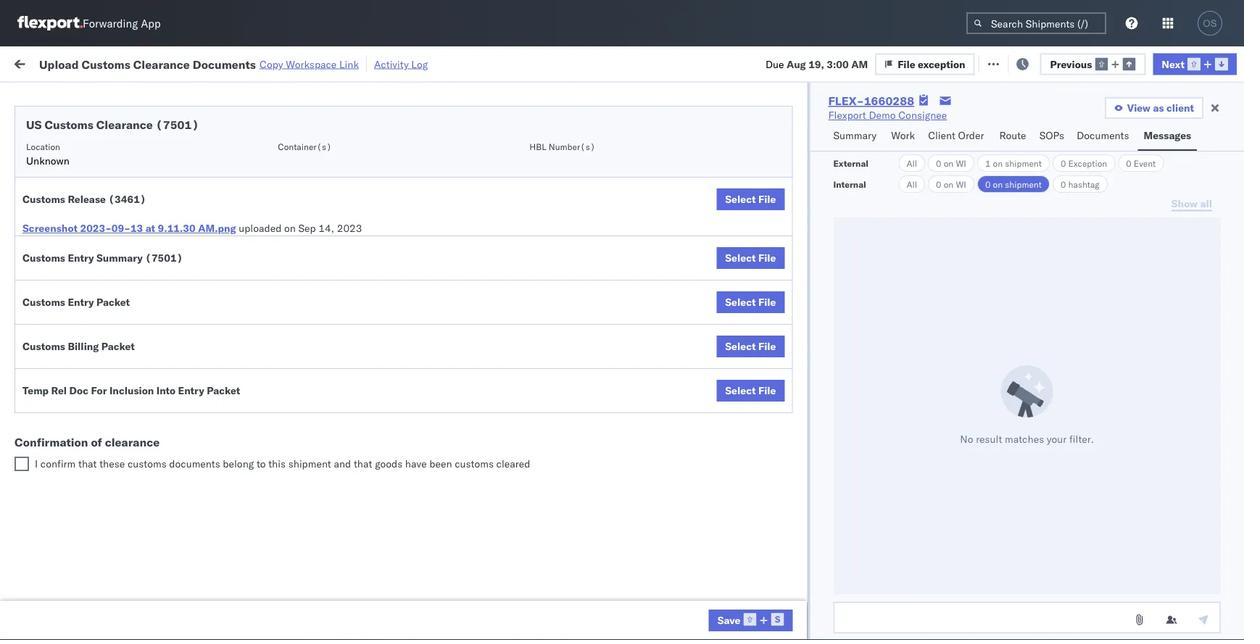 Task type: describe. For each thing, give the bounding box(es) containing it.
jan for 13,
[[302, 465, 318, 477]]

angeles, for 5th schedule pickup from los angeles, ca link from the bottom
[[156, 169, 196, 182]]

6 resize handle column header from the left
[[753, 112, 770, 641]]

3 lhuu7894563, from the top
[[894, 400, 969, 413]]

flex
[[778, 119, 794, 129]]

number(s)
[[549, 141, 596, 152]]

result
[[976, 433, 1003, 446]]

1 resize handle column header from the left
[[207, 112, 225, 641]]

1 ocean fcl from the top
[[444, 177, 495, 190]]

3 integration test account - karl lagerfeld from the top
[[633, 592, 821, 605]]

1 schedule delivery appointment link from the top
[[33, 144, 178, 158]]

am right 3:00
[[852, 57, 868, 70]]

1 omkar from the top
[[1169, 145, 1200, 158]]

schedule for first schedule delivery appointment link from the top
[[33, 145, 76, 157]]

2 uetu5238478 from the top
[[971, 368, 1042, 381]]

flexport demo consignee link
[[829, 108, 948, 123]]

4 schedule pickup from los angeles, ca button from the top
[[33, 328, 206, 359]]

1 hlxu6269489, from the top
[[971, 145, 1045, 158]]

packet for customs billing packet
[[101, 340, 135, 353]]

rel
[[51, 384, 67, 397]]

2 customs from the left
[[455, 458, 494, 470]]

1 schedule delivery appointment button from the top
[[33, 144, 178, 160]]

i confirm that these customs documents belong to this shipment and that goods have been customs cleared
[[35, 458, 531, 470]]

2023 for 11:30 pm est, jan 28, 2023
[[344, 592, 369, 605]]

2 2130387 from the top
[[832, 528, 876, 541]]

sops button
[[1034, 123, 1072, 151]]

activity log button
[[374, 55, 428, 73]]

1 karl from the top
[[757, 497, 775, 509]]

4 integration from the top
[[633, 624, 683, 637]]

1 uetu5238478 from the top
[[971, 337, 1042, 349]]

7 fcl from the top
[[476, 592, 495, 605]]

app
[[141, 16, 161, 30]]

documents inside button
[[33, 312, 86, 324]]

3 lhuu7894563, uetu5238478 from the top
[[894, 400, 1042, 413]]

1 omkar savant from the top
[[1169, 145, 1234, 158]]

angeles, for fifth schedule pickup from los angeles, ca link
[[156, 457, 196, 469]]

filtered by:
[[15, 89, 66, 102]]

entry for summary
[[68, 252, 94, 264]]

1 test123456 from the top
[[988, 145, 1049, 158]]

2:59 for third schedule pickup from los angeles, ca button from the bottom
[[234, 273, 256, 286]]

est, for 9,
[[277, 305, 299, 318]]

file for customs release (3461)
[[759, 193, 776, 206]]

0 exception
[[1061, 158, 1108, 169]]

flex-1846748 for 5th schedule pickup from los angeles, ca link from the bottom
[[801, 177, 876, 190]]

actions
[[1201, 119, 1231, 129]]

due aug 19, 3:00 am
[[766, 57, 868, 70]]

2 lhuu7894563, from the top
[[894, 368, 969, 381]]

hashtag
[[1069, 179, 1100, 190]]

batch action button
[[1141, 52, 1236, 74]]

customs billing packet
[[22, 340, 135, 353]]

1 edt, from the top
[[277, 145, 300, 158]]

2 lagerfeld from the top
[[778, 528, 821, 541]]

2 ocean fcl from the top
[[444, 273, 495, 286]]

1 flex-1846748 from the top
[[801, 145, 876, 158]]

4 resize handle column header from the left
[[514, 112, 531, 641]]

4 flex-1889466 from the top
[[801, 433, 876, 445]]

dec for 23,
[[301, 401, 320, 413]]

select file for temp rel doc for inclusion into entry packet
[[726, 384, 776, 397]]

screenshot
[[22, 222, 78, 235]]

6 hlxu8034992 from the top
[[1048, 305, 1119, 317]]

am left the container(s)
[[258, 145, 275, 158]]

1846748 for 2:59 am edt, nov 5, 2022 schedule delivery appointment link
[[832, 241, 876, 254]]

from for fifth schedule pickup from los angeles, ca link
[[113, 457, 134, 469]]

appointment for 8:30 pm est, jan 30, 2023
[[119, 623, 178, 636]]

1 horizontal spatial exception
[[1018, 56, 1065, 69]]

1 1846748 from the top
[[832, 145, 876, 158]]

container(s)
[[278, 141, 332, 152]]

1 ceau7522281, hlxu6269489, hlxu8034992 from the top
[[894, 145, 1119, 158]]

1 integration from the top
[[633, 497, 683, 509]]

risk
[[299, 56, 316, 69]]

pickup for second schedule pickup from los angeles, ca button from the bottom
[[79, 329, 110, 342]]

flex id
[[778, 119, 805, 129]]

3 1889466 from the top
[[832, 401, 876, 413]]

2023-
[[80, 222, 112, 235]]

2 lhuu7894563, uetu5238478 from the top
[[894, 368, 1042, 381]]

0 vertical spatial at
[[288, 56, 297, 69]]

2022 for 2:59 am est, dec 14, 2022 schedule delivery appointment link
[[341, 369, 367, 382]]

1 upload customs clearance documents link from the top
[[33, 296, 206, 325]]

clearance
[[105, 435, 160, 450]]

hlxu6269489, for 4th schedule pickup from los angeles, ca link from the bottom of the page
[[971, 209, 1045, 222]]

schedule delivery appointment button for 8:30 pm est, jan 30, 2023
[[33, 623, 178, 639]]

1660288
[[864, 94, 915, 108]]

confirm
[[40, 458, 76, 470]]

5 ocean fcl from the top
[[444, 401, 495, 413]]

pickup for 1st schedule pickup from los angeles, ca button from the top
[[79, 169, 110, 182]]

ceau7522281, hlxu6269489, hlxu8034992 for 3rd schedule pickup from los angeles, ca link from the top
[[894, 273, 1119, 285]]

759
[[266, 56, 285, 69]]

confirm delivery link
[[33, 431, 110, 446]]

2 omkar savant from the top
[[1169, 241, 1234, 254]]

hlxu8034992 for 5th schedule pickup from los angeles, ca link from the bottom
[[1048, 177, 1119, 190]]

action
[[1195, 56, 1227, 69]]

schedule delivery appointment link for 8:30 pm est, jan 30, 2023
[[33, 623, 178, 637]]

container numbers
[[894, 113, 932, 135]]

2 schedule pickup from los angeles, ca link from the top
[[33, 201, 206, 230]]

os button
[[1194, 7, 1227, 40]]

copy
[[260, 58, 283, 70]]

3 gvcu5265864 from the top
[[894, 592, 965, 605]]

ca for 5th schedule pickup from los angeles, ca link from the bottom
[[33, 184, 47, 197]]

upload for 2nd upload customs clearance documents link from the bottom
[[33, 297, 66, 310]]

from for 3rd schedule pickup from los angeles, ca link from the top
[[113, 265, 134, 278]]

summary inside button
[[834, 129, 877, 142]]

schedule delivery appointment for 2:59 am est, dec 14, 2022
[[33, 368, 178, 381]]

2:59 for fourth schedule pickup from los angeles, ca button from the bottom of the page
[[234, 209, 256, 222]]

2 1889466 from the top
[[832, 369, 876, 382]]

no result matches your filter.
[[961, 433, 1095, 446]]

schedule delivery appointment link for 2:59 am est, dec 14, 2022
[[33, 367, 178, 382]]

nov for 4th schedule pickup from los angeles, ca link from the bottom of the page
[[302, 209, 321, 222]]

msdu7304509
[[894, 464, 967, 477]]

jan for 28,
[[307, 592, 323, 605]]

2 resize handle column header from the left
[[368, 112, 386, 641]]

doc
[[69, 384, 89, 397]]

schedule for 2:59 am edt, nov 5, 2022 schedule delivery appointment link
[[33, 240, 76, 253]]

upload customs clearance documents button
[[33, 296, 206, 327]]

2022 for 2:59 am edt, nov 5, 2022 schedule delivery appointment link
[[336, 241, 361, 254]]

workitem
[[16, 119, 54, 129]]

all for external
[[907, 158, 918, 169]]

schedule for 4th schedule pickup from los angeles, ca link from the bottom of the page
[[33, 201, 76, 214]]

hbl
[[530, 141, 547, 152]]

location
[[26, 141, 60, 152]]

1 1889466 from the top
[[832, 337, 876, 350]]

schedule for 3rd schedule pickup from los angeles, ca link from the top
[[33, 265, 76, 278]]

3 ocean fcl from the top
[[444, 305, 495, 318]]

confirm for confirm delivery
[[33, 432, 70, 445]]

1 2130387 from the top
[[832, 497, 876, 509]]

these
[[100, 458, 125, 470]]

1 integration test account - karl lagerfeld from the top
[[633, 497, 821, 509]]

ceau7522281, for 2:59 am edt, nov 5, 2022 schedule delivery appointment button
[[894, 241, 968, 254]]

1 schedule pickup from los angeles, ca link from the top
[[33, 169, 206, 198]]

documents button
[[1072, 123, 1138, 151]]

confirm delivery button
[[33, 431, 110, 447]]

select for customs entry summary (7501)
[[726, 252, 756, 264]]

2:59 am est, jan 13, 2023
[[234, 465, 364, 477]]

4 karl from the top
[[757, 624, 775, 637]]

2023 for 8:30 pm est, jan 30, 2023
[[338, 624, 363, 637]]

7 ocean fcl from the top
[[444, 592, 495, 605]]

import work button
[[116, 46, 189, 79]]

billing
[[68, 340, 99, 353]]

2 karl from the top
[[757, 528, 775, 541]]

fcl for 5th schedule pickup from los angeles, ca link from the bottom
[[476, 177, 495, 190]]

schedule pickup from los angeles, ca for 3rd schedule pickup from los angeles, ca link from the top
[[33, 265, 196, 292]]

2 schedule pickup from los angeles, ca button from the top
[[33, 201, 206, 231]]

am for 4th schedule pickup from los angeles, ca link from the bottom of the page
[[258, 209, 275, 222]]

4 ocean fcl from the top
[[444, 369, 495, 382]]

2 flex-1889466 from the top
[[801, 369, 876, 382]]

operator
[[1169, 119, 1204, 129]]

5, for 2:59 am edt, nov 5, 2022 schedule delivery appointment link
[[324, 241, 333, 254]]

2 savant from the top
[[1202, 241, 1234, 254]]

2 upload customs clearance documents link from the top
[[33, 584, 206, 613]]

9.11.30
[[158, 222, 196, 235]]

summary button
[[828, 123, 886, 151]]

temp
[[22, 384, 49, 397]]

dec for 14,
[[302, 369, 321, 382]]

schedule delivery appointment button for 2:59 am edt, nov 5, 2022
[[33, 240, 178, 256]]

3 karl from the top
[[757, 592, 775, 605]]

customs inside upload customs clearance documents button
[[69, 297, 110, 310]]

4 account from the top
[[707, 624, 745, 637]]

3 fcl from the top
[[476, 305, 495, 318]]

2022 for 5th schedule pickup from los angeles, ca link from the bottom
[[336, 177, 361, 190]]

1 hlxu8034992 from the top
[[1048, 145, 1119, 158]]

zimu3048342
[[988, 624, 1057, 637]]

mbl/mawb numbers
[[988, 119, 1077, 129]]

flex-1660288
[[829, 94, 915, 108]]

2 - from the top
[[748, 528, 754, 541]]

3 flex-2130387 from the top
[[801, 592, 876, 605]]

order
[[959, 129, 985, 142]]

container numbers button
[[886, 110, 966, 136]]

external
[[834, 158, 869, 169]]

os
[[1204, 18, 1218, 29]]

delivery for 2:59 am edt, nov 5, 2022
[[79, 240, 116, 253]]

numbers for mbl/mawb numbers
[[1041, 119, 1077, 129]]

7:00
[[234, 401, 256, 413]]

1 lhuu7894563, from the top
[[894, 337, 969, 349]]

Search Shipments (/) text field
[[967, 12, 1107, 34]]

for
[[91, 384, 107, 397]]

2 integration test account - karl lagerfeld from the top
[[633, 528, 821, 541]]

1893174
[[832, 465, 876, 477]]

7:00 pm est, dec 23, 2022
[[234, 401, 366, 413]]

abcd1234560
[[894, 560, 966, 573]]

previous button
[[1041, 53, 1146, 75]]

confirm pickup from los angeles, ca link
[[33, 392, 206, 421]]

4 1889466 from the top
[[832, 433, 876, 445]]

2130384
[[832, 624, 876, 637]]

13
[[130, 222, 143, 235]]

2 flex-2130387 from the top
[[801, 528, 876, 541]]

consignee
[[899, 109, 948, 122]]

confirm pickup from los angeles, ca
[[33, 393, 190, 420]]

due
[[766, 57, 784, 70]]

cleared
[[497, 458, 531, 470]]

flexport. image
[[17, 16, 83, 30]]

confirm pickup from los angeles, ca button
[[33, 392, 206, 423]]

from for 5th schedule pickup from los angeles, ca link from the bottom
[[113, 169, 134, 182]]

upload for second upload customs clearance documents link from the top
[[33, 584, 66, 597]]

1 appointment from the top
[[119, 145, 178, 157]]

3 schedule pickup from los angeles, ca link from the top
[[33, 264, 206, 293]]

client order button
[[923, 123, 994, 151]]

maeu9408431
[[988, 592, 1061, 605]]

0 vertical spatial upload
[[39, 57, 79, 71]]

delivery inside confirm delivery link
[[73, 432, 110, 445]]

delivery for 8:30 pm est, jan 30, 2023
[[79, 623, 116, 636]]

forwarding app link
[[17, 16, 161, 30]]

all for internal
[[907, 179, 918, 190]]

file for customs entry summary (7501)
[[759, 252, 776, 264]]

4 - from the top
[[748, 624, 754, 637]]

hlxu6269489, for 2:59 am edt, nov 5, 2022 schedule delivery appointment link
[[971, 241, 1045, 254]]

mbl/mawb numbers button
[[981, 115, 1148, 130]]

2022 for confirm pickup from los angeles, ca link
[[341, 401, 366, 413]]

event
[[1134, 158, 1156, 169]]

los for second schedule pickup from los angeles, ca button from the bottom
[[137, 329, 153, 342]]

clearance inside upload customs clearance documents button
[[112, 297, 159, 310]]

8 ocean fcl from the top
[[444, 624, 495, 637]]

all button for internal
[[899, 176, 926, 193]]

import
[[122, 56, 155, 69]]

workitem button
[[9, 115, 210, 130]]

1 gvcu5265864 from the top
[[894, 496, 965, 509]]

pm for 8:30
[[258, 624, 274, 637]]

1 horizontal spatial work
[[892, 129, 915, 142]]

10 resize handle column header from the left
[[1219, 112, 1236, 641]]

temp rel doc for inclusion into entry packet
[[22, 384, 240, 397]]

ceau7522281, for fourth schedule pickup from los angeles, ca button from the bottom of the page
[[894, 209, 968, 222]]

schedule delivery appointment for 2:59 am edt, nov 5, 2022
[[33, 240, 178, 253]]

abcdefg78456546 for 2:59 am est, dec 14, 2022
[[988, 369, 1085, 382]]

confirmation of clearance
[[15, 435, 160, 450]]

1 that from the left
[[78, 458, 97, 470]]

message
[[194, 56, 235, 69]]

1 vertical spatial 14,
[[323, 369, 339, 382]]

759 at risk
[[266, 56, 316, 69]]

5 schedule pickup from los angeles, ca button from the top
[[33, 456, 206, 486]]

documents inside "button"
[[1077, 129, 1130, 142]]

4 uetu5238478 from the top
[[971, 432, 1042, 445]]

8:30 pm est, jan 30, 2023
[[234, 624, 363, 637]]

angeles, for 3rd schedule pickup from los angeles, ca link from the top
[[156, 265, 196, 278]]

3 flex-1889466 from the top
[[801, 401, 876, 413]]

schedule delivery appointment button for 2:59 am est, dec 14, 2022
[[33, 367, 178, 383]]

location unknown
[[26, 141, 70, 167]]

7 resize handle column header from the left
[[869, 112, 886, 641]]

1 schedule delivery appointment from the top
[[33, 145, 178, 157]]

select file for customs entry summary (7501)
[[726, 252, 776, 264]]

1 savant from the top
[[1202, 145, 1234, 158]]

09-
[[112, 222, 130, 235]]

1 customs from the left
[[128, 458, 167, 470]]

nov for 3rd schedule pickup from los angeles, ca link from the top
[[302, 273, 321, 286]]

6 ocean fcl from the top
[[444, 465, 495, 477]]

est, for 23,
[[277, 401, 298, 413]]

1 schedule pickup from los angeles, ca button from the top
[[33, 169, 206, 199]]

confirm delivery
[[33, 432, 110, 445]]

select file for customs release (3461)
[[726, 193, 776, 206]]

11:30
[[234, 592, 262, 605]]

upload customs clearance documents for second upload customs clearance documents link from the top
[[33, 584, 159, 611]]



Task type: vqa. For each thing, say whether or not it's contained in the screenshot.
Customs Entry Summary (7501) select file button
yes



Task type: locate. For each thing, give the bounding box(es) containing it.
test123456 for 5th schedule pickup from los angeles, ca link from the bottom
[[988, 177, 1049, 190]]

test123456 down 0 on shipment
[[988, 209, 1049, 222]]

filtered
[[15, 89, 50, 102]]

1 vertical spatial work
[[892, 129, 915, 142]]

pickup for third schedule pickup from los angeles, ca button from the bottom
[[79, 265, 110, 278]]

ca inside confirm pickup from los angeles, ca
[[33, 407, 47, 420]]

confirm inside button
[[33, 432, 70, 445]]

los for confirm pickup from los angeles, ca 'button'
[[131, 393, 147, 405]]

2:59 up 'uploaded'
[[234, 177, 256, 190]]

5 select from the top
[[726, 384, 756, 397]]

5 resize handle column header from the left
[[608, 112, 625, 641]]

1889466
[[832, 337, 876, 350], [832, 369, 876, 382], [832, 401, 876, 413], [832, 433, 876, 445]]

angeles, inside confirm pickup from los angeles, ca
[[150, 393, 190, 405]]

confirm up confirm
[[33, 432, 70, 445]]

pickup down of
[[79, 457, 110, 469]]

schedule pickup from los angeles, ca for 2nd schedule pickup from los angeles, ca link from the bottom of the page
[[33, 329, 196, 356]]

2:59 left the container(s)
[[234, 145, 256, 158]]

1 horizontal spatial at
[[288, 56, 297, 69]]

2 vertical spatial flex-2130387
[[801, 592, 876, 605]]

abcdefg78456546 for 7:00 pm est, dec 23, 2022
[[988, 401, 1085, 413]]

activity log
[[374, 58, 428, 70]]

0 vertical spatial savant
[[1202, 145, 1234, 158]]

2:59 for 2:59 am edt, nov 5, 2022 schedule delivery appointment button
[[234, 241, 256, 254]]

schedule pickup from los angeles, ca for fifth schedule pickup from los angeles, ca link
[[33, 457, 196, 484]]

am right belong
[[258, 465, 275, 477]]

1 vertical spatial entry
[[68, 296, 94, 309]]

dec up 7:00 pm est, dec 23, 2022
[[302, 369, 321, 382]]

shipment up 0 on shipment
[[1006, 158, 1042, 169]]

2 abcdefg78456546 from the top
[[988, 401, 1085, 413]]

customs release (3461)
[[22, 193, 146, 206]]

1 account from the top
[[707, 497, 745, 509]]

1 vertical spatial savant
[[1202, 241, 1234, 254]]

est, up 7:00 pm est, dec 23, 2022
[[277, 369, 299, 382]]

5 schedule pickup from los angeles, ca from the top
[[33, 457, 196, 484]]

1 vertical spatial at
[[146, 222, 155, 235]]

file exception up the consignee
[[898, 57, 966, 70]]

view as client
[[1128, 102, 1195, 114]]

3 schedule pickup from los angeles, ca button from the top
[[33, 264, 206, 295]]

los down clearance
[[137, 457, 153, 469]]

forwarding app
[[83, 16, 161, 30]]

0 vertical spatial test123456
[[988, 145, 1049, 158]]

9,
[[323, 305, 332, 318]]

4 fcl from the top
[[476, 369, 495, 382]]

schedule pickup from los angeles, ca button
[[33, 169, 206, 199], [33, 201, 206, 231], [33, 264, 206, 295], [33, 328, 206, 359], [33, 456, 206, 486]]

customs down clearance
[[128, 458, 167, 470]]

4 2:59 am edt, nov 5, 2022 from the top
[[234, 241, 361, 254]]

pickup for fourth schedule pickup from los angeles, ca button from the bottom of the page
[[79, 201, 110, 214]]

1 - from the top
[[748, 497, 754, 509]]

-
[[748, 497, 754, 509], [748, 528, 754, 541], [748, 592, 754, 605], [748, 624, 754, 637]]

ca down the unknown
[[33, 184, 47, 197]]

1 vertical spatial dec
[[301, 401, 320, 413]]

pickup down customs entry summary (7501) on the top of page
[[79, 265, 110, 278]]

hlxu8034992 for 3rd schedule pickup from los angeles, ca link from the top
[[1048, 273, 1119, 285]]

1 vertical spatial upload customs clearance documents
[[33, 584, 159, 611]]

0 vertical spatial upload customs clearance documents link
[[33, 296, 206, 325]]

release
[[68, 193, 106, 206]]

am for 5th schedule pickup from los angeles, ca link from the bottom
[[258, 177, 275, 190]]

1 horizontal spatial summary
[[834, 129, 877, 142]]

2 hlxu8034992 from the top
[[1048, 177, 1119, 190]]

unknown
[[26, 155, 70, 167]]

import work
[[122, 56, 183, 69]]

nov for 2:59 am edt, nov 5, 2022 schedule delivery appointment link
[[302, 241, 321, 254]]

3 uetu5238478 from the top
[[971, 400, 1042, 413]]

ca for 2nd schedule pickup from los angeles, ca link from the bottom of the page
[[33, 343, 47, 356]]

flex-1846748 for 3rd schedule pickup from los angeles, ca link from the top
[[801, 273, 876, 286]]

5 ceau7522281, hlxu6269489, hlxu8034992 from the top
[[894, 273, 1119, 285]]

pickup up 2023-
[[79, 201, 110, 214]]

est, down 2:59 am est, dec 14, 2022
[[277, 401, 298, 413]]

route
[[1000, 129, 1027, 142]]

1 vertical spatial gvcu5265864
[[894, 528, 965, 541]]

0 horizontal spatial customs
[[128, 458, 167, 470]]

1 vertical spatial flex-2130387
[[801, 528, 876, 541]]

1 abcdefg78456546 from the top
[[988, 369, 1085, 382]]

am left the sep
[[258, 209, 275, 222]]

2023 right 30,
[[338, 624, 363, 637]]

save
[[718, 614, 741, 627]]

inclusion
[[109, 384, 154, 397]]

(3461)
[[108, 193, 146, 206]]

uploaded
[[239, 222, 282, 235]]

5 schedule from the top
[[33, 265, 76, 278]]

jan left 30,
[[301, 624, 317, 637]]

None checkbox
[[15, 457, 29, 471]]

5 ceau7522281, from the top
[[894, 273, 968, 285]]

0 horizontal spatial file exception
[[898, 57, 966, 70]]

0 on wi for 1
[[937, 158, 967, 169]]

that
[[78, 458, 97, 470], [354, 458, 372, 470]]

0 vertical spatial abcdefg78456546
[[988, 369, 1085, 382]]

flexport demo consignee
[[829, 109, 948, 122]]

client order
[[929, 129, 985, 142]]

est, up 8:30 pm est, jan 30, 2023
[[283, 592, 305, 605]]

9 schedule from the top
[[33, 623, 76, 636]]

2 select file from the top
[[726, 252, 776, 264]]

from for 2nd schedule pickup from los angeles, ca link from the bottom of the page
[[113, 329, 134, 342]]

screenshot 2023-09-13 at 9.11.30 am.png link
[[22, 221, 236, 236]]

1 vertical spatial pm
[[264, 592, 280, 605]]

1 vertical spatial all button
[[899, 176, 926, 193]]

fcl for schedule delivery appointment link corresponding to 8:30 pm est, jan 30, 2023
[[476, 624, 495, 637]]

summary down 09-
[[96, 252, 143, 264]]

2 upload customs clearance documents from the top
[[33, 584, 159, 611]]

2:59 for 1st schedule pickup from los angeles, ca button from the top
[[234, 177, 256, 190]]

pm for 7:00
[[258, 401, 274, 413]]

0 horizontal spatial summary
[[96, 252, 143, 264]]

work
[[42, 53, 79, 73]]

est, down 11:30 pm est, jan 28, 2023
[[277, 624, 298, 637]]

0 vertical spatial work
[[157, 56, 183, 69]]

2 vertical spatial entry
[[178, 384, 204, 397]]

3 1846748 from the top
[[832, 209, 876, 222]]

hlxu8034992
[[1048, 145, 1119, 158], [1048, 177, 1119, 190], [1048, 209, 1119, 222], [1048, 241, 1119, 254], [1048, 273, 1119, 285], [1048, 305, 1119, 317]]

ceau7522281, for third schedule pickup from los angeles, ca button from the bottom
[[894, 273, 968, 285]]

11:30 pm est, jan 28, 2023
[[234, 592, 369, 605]]

6 ceau7522281, hlxu6269489, hlxu8034992 from the top
[[894, 305, 1119, 317]]

messages
[[1144, 129, 1192, 142]]

file for temp rel doc for inclusion into entry packet
[[759, 384, 776, 397]]

0 vertical spatial omkar savant
[[1169, 145, 1234, 158]]

lagerfeld up flex-1662119
[[778, 528, 821, 541]]

confirmation
[[15, 435, 88, 450]]

0 vertical spatial omkar
[[1169, 145, 1200, 158]]

0 vertical spatial pm
[[258, 401, 274, 413]]

save button
[[709, 610, 793, 632]]

1 vertical spatial omkar
[[1169, 241, 1200, 254]]

at right 13
[[146, 222, 155, 235]]

2022
[[336, 145, 361, 158], [336, 177, 361, 190], [336, 209, 361, 222], [336, 241, 361, 254], [336, 273, 361, 286], [335, 305, 360, 318], [341, 369, 367, 382], [341, 401, 366, 413]]

0 vertical spatial gvcu5265864
[[894, 496, 965, 509]]

3 resize handle column header from the left
[[419, 112, 437, 641]]

ca down customs release (3461)
[[33, 216, 47, 228]]

2:00 am est, nov 9, 2022
[[234, 305, 360, 318]]

1 vertical spatial omkar savant
[[1169, 241, 1234, 254]]

4 select file button from the top
[[717, 336, 785, 358]]

2022 for 4th schedule pickup from los angeles, ca link from the bottom of the page
[[336, 209, 361, 222]]

1 vertical spatial wi
[[956, 179, 967, 190]]

2 vertical spatial upload
[[33, 584, 66, 597]]

am up 'uploaded'
[[258, 177, 275, 190]]

3 2:59 from the top
[[234, 209, 256, 222]]

schedule delivery appointment for 8:30 pm est, jan 30, 2023
[[33, 623, 178, 636]]

4 lhuu7894563, from the top
[[894, 432, 969, 445]]

am up 7:00 pm est, dec 23, 2022
[[258, 369, 275, 382]]

summary down flexport
[[834, 129, 877, 142]]

2023 right 13, on the bottom left of page
[[339, 465, 364, 477]]

entry right the 'into'
[[178, 384, 204, 397]]

mbl/mawb
[[988, 119, 1038, 129]]

0 vertical spatial upload customs clearance documents
[[33, 297, 159, 324]]

ceau7522281, for upload customs clearance documents button
[[894, 305, 968, 317]]

dec left 23,
[[301, 401, 320, 413]]

los down 13
[[137, 265, 153, 278]]

(7501)
[[156, 118, 199, 132], [145, 252, 183, 264]]

into
[[156, 384, 176, 397]]

5 fcl from the top
[[476, 401, 495, 413]]

2 2:59 from the top
[[234, 177, 256, 190]]

0 vertical spatial shipment
[[1006, 158, 1042, 169]]

fcl for confirm pickup from los angeles, ca link
[[476, 401, 495, 413]]

0 horizontal spatial numbers
[[894, 124, 930, 135]]

3 integration from the top
[[633, 592, 683, 605]]

2:59 down 'uploaded'
[[234, 241, 256, 254]]

confirm for confirm pickup from los angeles, ca
[[33, 393, 70, 405]]

0 on wi for 0
[[937, 179, 967, 190]]

numbers for container numbers
[[894, 124, 930, 135]]

3 test123456 from the top
[[988, 209, 1049, 222]]

shipment
[[1006, 158, 1042, 169], [1006, 179, 1042, 190], [288, 458, 331, 470]]

2:59 up 2:00
[[234, 273, 256, 286]]

pickup down upload customs clearance documents button
[[79, 329, 110, 342]]

upload customs clearance documents for 2nd upload customs clearance documents link from the bottom
[[33, 297, 159, 324]]

flex-2130384
[[801, 624, 876, 637]]

upload customs clearance documents inside button
[[33, 297, 159, 324]]

ca down temp
[[33, 407, 47, 420]]

4 lhuu7894563, uetu5238478 from the top
[[894, 432, 1042, 445]]

6 hlxu6269489, from the top
[[971, 305, 1045, 317]]

numbers right mbl/mawb
[[1041, 119, 1077, 129]]

and
[[334, 458, 351, 470]]

jan left "28,"
[[307, 592, 323, 605]]

exception down search shipments (/) 'text field' at the right of the page
[[1018, 56, 1065, 69]]

client
[[1167, 102, 1195, 114]]

1 ceau7522281, from the top
[[894, 145, 968, 158]]

2023 right the sep
[[337, 222, 362, 235]]

exception
[[1018, 56, 1065, 69], [918, 57, 966, 70]]

1 vertical spatial all
[[907, 179, 918, 190]]

flex-1846748 for 2:59 am edt, nov 5, 2022 schedule delivery appointment link
[[801, 241, 876, 254]]

jan for 30,
[[301, 624, 317, 637]]

us
[[26, 118, 42, 132]]

est,
[[277, 305, 299, 318], [277, 369, 299, 382], [277, 401, 298, 413], [277, 465, 299, 477], [283, 592, 305, 605], [277, 624, 298, 637]]

pm right 11:30
[[264, 592, 280, 605]]

angeles, for 2nd schedule pickup from los angeles, ca link from the bottom of the page
[[156, 329, 196, 342]]

0 vertical spatial packet
[[96, 296, 130, 309]]

schedule delivery appointment link
[[33, 144, 178, 158], [33, 240, 178, 254], [33, 367, 178, 382], [33, 623, 178, 637]]

upload inside button
[[33, 297, 66, 310]]

flex-2130384 button
[[778, 621, 879, 641], [778, 621, 879, 641]]

los down upload customs clearance documents button
[[137, 329, 153, 342]]

2 gvcu5265864 from the top
[[894, 528, 965, 541]]

jan
[[302, 465, 318, 477], [307, 592, 323, 605], [301, 624, 317, 637]]

lagerfeld down flex-1893174
[[778, 497, 821, 509]]

ceau7522281, for 1st schedule pickup from los angeles, ca button from the top
[[894, 177, 968, 190]]

by:
[[52, 89, 66, 102]]

of
[[91, 435, 102, 450]]

shipment for 1 on shipment
[[1006, 158, 1042, 169]]

1846748 for 3rd schedule pickup from los angeles, ca link from the top
[[832, 273, 876, 286]]

1
[[986, 158, 991, 169]]

1 select file from the top
[[726, 193, 776, 206]]

los left the 'into'
[[131, 393, 147, 405]]

gvcu5265864 down msdu7304509 at the bottom
[[894, 496, 965, 509]]

2 vertical spatial shipment
[[288, 458, 331, 470]]

2 vertical spatial pm
[[258, 624, 274, 637]]

that right 'and'
[[354, 458, 372, 470]]

pickup for 5th schedule pickup from los angeles, ca button from the top
[[79, 457, 110, 469]]

est, left 9,
[[277, 305, 299, 318]]

from inside confirm pickup from los angeles, ca
[[107, 393, 128, 405]]

work down container
[[892, 129, 915, 142]]

wi for 1
[[956, 158, 967, 169]]

select file for customs billing packet
[[726, 340, 776, 353]]

1 wi from the top
[[956, 158, 967, 169]]

pickup inside confirm pickup from los angeles, ca
[[73, 393, 104, 405]]

4 lagerfeld from the top
[[778, 624, 821, 637]]

0 vertical spatial confirm
[[33, 393, 70, 405]]

9 resize handle column header from the left
[[1145, 112, 1162, 641]]

est, for 13,
[[277, 465, 299, 477]]

3 select file button from the top
[[717, 292, 785, 313]]

am up 2:00 am est, nov 9, 2022
[[258, 273, 275, 286]]

pm right the 8:30
[[258, 624, 274, 637]]

test123456
[[988, 145, 1049, 158], [988, 177, 1049, 190], [988, 209, 1049, 222]]

pickup for confirm pickup from los angeles, ca 'button'
[[73, 393, 104, 405]]

edt, for 5th schedule pickup from los angeles, ca link from the bottom
[[277, 177, 300, 190]]

14, right the sep
[[319, 222, 334, 235]]

client
[[929, 129, 956, 142]]

ca up customs entry packet
[[33, 280, 47, 292]]

confirm inside confirm pickup from los angeles, ca
[[33, 393, 70, 405]]

est, right to
[[277, 465, 299, 477]]

1 horizontal spatial numbers
[[1041, 119, 1077, 129]]

3 schedule from the top
[[33, 201, 76, 214]]

upload customs clearance documents copy workspace link
[[39, 57, 359, 71]]

1 lhuu7894563, uetu5238478 from the top
[[894, 337, 1042, 349]]

2 vertical spatial test123456
[[988, 209, 1049, 222]]

hlxu8034992 for 2:59 am edt, nov 5, 2022 schedule delivery appointment link
[[1048, 241, 1119, 254]]

select file button for customs entry summary (7501)
[[717, 247, 785, 269]]

to
[[257, 458, 266, 470]]

2:59 am edt, nov 5, 2022 for 5th schedule pickup from los angeles, ca link from the bottom
[[234, 177, 361, 190]]

screenshot 2023-09-13 at 9.11.30 am.png uploaded on sep 14, 2023
[[22, 222, 362, 235]]

8 resize handle column header from the left
[[963, 112, 981, 641]]

lhuu7894563, uetu5238478
[[894, 337, 1042, 349], [894, 368, 1042, 381], [894, 400, 1042, 413], [894, 432, 1042, 445]]

19,
[[809, 57, 825, 70]]

select file button for customs release (3461)
[[717, 189, 785, 210]]

jan left 13, on the bottom left of page
[[302, 465, 318, 477]]

1 vertical spatial upload customs clearance documents link
[[33, 584, 206, 613]]

2 vertical spatial jan
[[301, 624, 317, 637]]

hlxu6269489, for 5th schedule pickup from los angeles, ca link from the bottom
[[971, 177, 1045, 190]]

4 5, from the top
[[324, 241, 333, 254]]

dec
[[302, 369, 321, 382], [301, 401, 320, 413]]

pickup up release
[[79, 169, 110, 182]]

ca for 4th schedule pickup from los angeles, ca link from the bottom of the page
[[33, 216, 47, 228]]

6 ceau7522281, from the top
[[894, 305, 968, 317]]

1 2:59 from the top
[[234, 145, 256, 158]]

next button
[[1154, 53, 1237, 75]]

flex-2130387 up flex-1662119
[[801, 528, 876, 541]]

link
[[339, 58, 359, 70]]

1 horizontal spatial that
[[354, 458, 372, 470]]

numbers down container
[[894, 124, 930, 135]]

3 account from the top
[[707, 592, 745, 605]]

los for fourth schedule pickup from los angeles, ca button from the bottom of the page
[[137, 201, 153, 214]]

lagerfeld down flex-1662119
[[778, 592, 821, 605]]

1 vertical spatial (7501)
[[145, 252, 183, 264]]

3 abcdefg78456546 from the top
[[988, 433, 1085, 445]]

0 vertical spatial flex-2130387
[[801, 497, 876, 509]]

entry down 2023-
[[68, 252, 94, 264]]

file exception
[[998, 56, 1065, 69], [898, 57, 966, 70]]

test123456 down route
[[988, 145, 1049, 158]]

hbl number(s)
[[530, 141, 596, 152]]

Search Work text field
[[758, 52, 916, 74]]

los inside confirm pickup from los angeles, ca
[[131, 393, 147, 405]]

flex-2130387 down flex-1893174
[[801, 497, 876, 509]]

1 vertical spatial 0 on wi
[[937, 179, 967, 190]]

matches
[[1005, 433, 1045, 446]]

ca up temp
[[33, 343, 47, 356]]

1 all button from the top
[[899, 155, 926, 172]]

4 select file from the top
[[726, 340, 776, 353]]

5, for 3rd schedule pickup from los angeles, ca link from the top
[[324, 273, 333, 286]]

0 horizontal spatial at
[[146, 222, 155, 235]]

that down confirmation of clearance
[[78, 458, 97, 470]]

2:59 am edt, nov 5, 2022 for 2:59 am edt, nov 5, 2022 schedule delivery appointment link
[[234, 241, 361, 254]]

customs
[[128, 458, 167, 470], [455, 458, 494, 470]]

5 flex-1846748 from the top
[[801, 273, 876, 286]]

1 horizontal spatial customs
[[455, 458, 494, 470]]

am down 'uploaded'
[[258, 241, 275, 254]]

2:59 for 5th schedule pickup from los angeles, ca button from the top
[[234, 465, 256, 477]]

2 1846748 from the top
[[832, 177, 876, 190]]

ca for fifth schedule pickup from los angeles, ca link
[[33, 471, 47, 484]]

entry for packet
[[68, 296, 94, 309]]

1 vertical spatial shipment
[[1006, 179, 1042, 190]]

2023 right "28,"
[[344, 592, 369, 605]]

los up 13
[[137, 201, 153, 214]]

2 schedule delivery appointment button from the top
[[33, 240, 178, 256]]

test123456 down 1 on shipment
[[988, 177, 1049, 190]]

1 vertical spatial confirm
[[33, 432, 70, 445]]

5 hlxu6269489, from the top
[[971, 273, 1045, 285]]

schedule pickup from los angeles, ca for 4th schedule pickup from los angeles, ca link from the bottom of the page
[[33, 201, 196, 228]]

work right import
[[157, 56, 183, 69]]

2 ca from the top
[[33, 216, 47, 228]]

i
[[35, 458, 38, 470]]

packet up 7:00
[[207, 384, 240, 397]]

numbers inside container numbers
[[894, 124, 930, 135]]

select file button for temp rel doc for inclusion into entry packet
[[717, 380, 785, 402]]

2:59 am edt, nov 5, 2022 for 3rd schedule pickup from los angeles, ca link from the top
[[234, 273, 361, 286]]

1 vertical spatial upload
[[33, 297, 66, 310]]

packet right billing
[[101, 340, 135, 353]]

est, for 30,
[[277, 624, 298, 637]]

1 vertical spatial abcdefg78456546
[[988, 401, 1085, 413]]

nov for 2nd upload customs clearance documents link from the bottom
[[302, 305, 320, 318]]

fcl for 2:59 am est, dec 14, 2022 schedule delivery appointment link
[[476, 369, 495, 382]]

6 schedule from the top
[[33, 329, 76, 342]]

resize handle column header
[[207, 112, 225, 641], [368, 112, 386, 641], [419, 112, 437, 641], [514, 112, 531, 641], [608, 112, 625, 641], [753, 112, 770, 641], [869, 112, 886, 641], [963, 112, 981, 641], [1145, 112, 1162, 641], [1219, 112, 1236, 641]]

0 vertical spatial dec
[[302, 369, 321, 382]]

1 select file button from the top
[[717, 189, 785, 210]]

packet down customs entry summary (7501) on the top of page
[[96, 296, 130, 309]]

0 vertical spatial all button
[[899, 155, 926, 172]]

schedule pickup from los angeles, ca for 5th schedule pickup from los angeles, ca link from the bottom
[[33, 169, 196, 197]]

from
[[113, 169, 134, 182], [113, 201, 134, 214], [113, 265, 134, 278], [113, 329, 134, 342], [107, 393, 128, 405], [113, 457, 134, 469]]

pickup right rel
[[73, 393, 104, 405]]

3 2130387 from the top
[[832, 592, 876, 605]]

gvcu5265864 up the abcd1234560
[[894, 528, 965, 541]]

2 0 on wi from the top
[[937, 179, 967, 190]]

flex-2130387 down flex-1662119
[[801, 592, 876, 605]]

1 vertical spatial summary
[[96, 252, 143, 264]]

(7501) down upload customs clearance documents copy workspace link
[[156, 118, 199, 132]]

est, for 14,
[[277, 369, 299, 382]]

14, up 23,
[[323, 369, 339, 382]]

2:59 left the sep
[[234, 209, 256, 222]]

4 schedule from the top
[[33, 240, 76, 253]]

entry up customs billing packet
[[68, 296, 94, 309]]

customs right been
[[455, 458, 494, 470]]

1 vertical spatial 2130387
[[832, 528, 876, 541]]

exception up the consignee
[[918, 57, 966, 70]]

select for customs billing packet
[[726, 340, 756, 353]]

log
[[412, 58, 428, 70]]

uetu5238478
[[971, 337, 1042, 349], [971, 368, 1042, 381], [971, 400, 1042, 413], [971, 432, 1042, 445]]

schedule delivery appointment link for 2:59 am edt, nov 5, 2022
[[33, 240, 178, 254]]

file exception down search shipments (/) 'text field' at the right of the page
[[998, 56, 1065, 69]]

los up (3461)
[[137, 169, 153, 182]]

1 5, from the top
[[324, 145, 333, 158]]

schedule for 5th schedule pickup from los angeles, ca link from the bottom
[[33, 169, 76, 182]]

0 horizontal spatial that
[[78, 458, 97, 470]]

1 schedule pickup from los angeles, ca from the top
[[33, 169, 196, 197]]

select for temp rel doc for inclusion into entry packet
[[726, 384, 756, 397]]

2130387 down 1893174
[[832, 497, 876, 509]]

(7501) down 9.11.30
[[145, 252, 183, 264]]

0 vertical spatial entry
[[68, 252, 94, 264]]

pm right 7:00
[[258, 401, 274, 413]]

flex id button
[[770, 115, 872, 130]]

angeles,
[[156, 169, 196, 182], [156, 201, 196, 214], [156, 265, 196, 278], [156, 329, 196, 342], [150, 393, 190, 405], [156, 457, 196, 469]]

0 vertical spatial jan
[[302, 465, 318, 477]]

next
[[1162, 57, 1185, 70]]

am right 2:00
[[258, 305, 275, 318]]

0 vertical spatial all
[[907, 158, 918, 169]]

0 horizontal spatial work
[[157, 56, 183, 69]]

bosch ocean test
[[538, 145, 621, 158], [538, 177, 621, 190], [633, 177, 715, 190], [633, 209, 715, 222], [633, 241, 715, 254], [538, 273, 621, 286], [633, 273, 715, 286], [538, 305, 621, 318], [633, 305, 715, 318], [633, 337, 715, 350], [538, 369, 621, 382], [633, 369, 715, 382], [538, 401, 621, 413], [633, 401, 715, 413]]

6 ca from the top
[[33, 471, 47, 484]]

confirm up confirmation
[[33, 393, 70, 405]]

shipment left 'and'
[[288, 458, 331, 470]]

1 vertical spatial test123456
[[988, 177, 1049, 190]]

0 horizontal spatial exception
[[918, 57, 966, 70]]

3 hlxu6269489, from the top
[[971, 209, 1045, 222]]

None text field
[[834, 602, 1222, 634]]

5, for 4th schedule pickup from los angeles, ca link from the bottom of the page
[[324, 209, 333, 222]]

1 horizontal spatial file exception
[[998, 56, 1065, 69]]

fcl for 3rd schedule pickup from los angeles, ca link from the top
[[476, 273, 495, 286]]

2023 for 2:59 am est, jan 13, 2023
[[339, 465, 364, 477]]

5 schedule pickup from los angeles, ca link from the top
[[33, 456, 206, 485]]

2 that from the left
[[354, 458, 372, 470]]

14,
[[319, 222, 334, 235], [323, 369, 339, 382]]

0 vertical spatial summary
[[834, 129, 877, 142]]

delivery for 2:59 am est, dec 14, 2022
[[79, 368, 116, 381]]

omkar
[[1169, 145, 1200, 158], [1169, 241, 1200, 254]]

have
[[405, 458, 427, 470]]

2 vertical spatial 2130387
[[832, 592, 876, 605]]

4 ca from the top
[[33, 343, 47, 356]]

4 schedule pickup from los angeles, ca link from the top
[[33, 328, 206, 357]]

angeles, for 4th schedule pickup from los angeles, ca link from the bottom of the page
[[156, 201, 196, 214]]

appointment for 2:59 am est, dec 14, 2022
[[119, 368, 178, 381]]

confirm
[[33, 393, 70, 405], [33, 432, 70, 445]]

2130387 down 1662119
[[832, 592, 876, 605]]

2:59 up 7:00
[[234, 369, 256, 382]]

edt,
[[277, 145, 300, 158], [277, 177, 300, 190], [277, 209, 300, 222], [277, 241, 300, 254], [277, 273, 300, 286]]

ca down i
[[33, 471, 47, 484]]

28,
[[326, 592, 341, 605]]

1 vertical spatial jan
[[307, 592, 323, 605]]

shipment down 1 on shipment
[[1006, 179, 1042, 190]]

flex-1893174
[[801, 465, 876, 477]]

wi for 0
[[956, 179, 967, 190]]

2130387 up 1662119
[[832, 528, 876, 541]]

3 ca from the top
[[33, 280, 47, 292]]

aug
[[787, 57, 806, 70]]

0 vertical spatial (7501)
[[156, 118, 199, 132]]

4 ceau7522281, from the top
[[894, 241, 968, 254]]

lagerfeld left 2130384
[[778, 624, 821, 637]]

2 omkar from the top
[[1169, 241, 1200, 254]]

0 vertical spatial 14,
[[319, 222, 334, 235]]

2 vertical spatial packet
[[207, 384, 240, 397]]

3 ceau7522281, hlxu6269489, hlxu8034992 from the top
[[894, 209, 1119, 222]]

2 account from the top
[[707, 528, 745, 541]]

flex-1889466
[[801, 337, 876, 350], [801, 369, 876, 382], [801, 401, 876, 413], [801, 433, 876, 445]]

2 appointment from the top
[[119, 240, 178, 253]]

gvcu5265864 up nyku9743990
[[894, 592, 965, 605]]

at left risk
[[288, 56, 297, 69]]

2 vertical spatial abcdefg78456546
[[988, 433, 1085, 445]]

1846748 for 4th schedule pickup from los angeles, ca link from the bottom of the page
[[832, 209, 876, 222]]

1 vertical spatial packet
[[101, 340, 135, 353]]

3 schedule pickup from los angeles, ca from the top
[[33, 265, 196, 292]]

2:59 left to
[[234, 465, 256, 477]]

container
[[894, 113, 932, 124]]

7 2:59 from the top
[[234, 465, 256, 477]]

4 integration test account - karl lagerfeld from the top
[[633, 624, 821, 637]]

select for customs entry packet
[[726, 296, 756, 309]]

0 vertical spatial 0 on wi
[[937, 158, 967, 169]]

forwarding
[[83, 16, 138, 30]]

select file button for customs billing packet
[[717, 336, 785, 358]]

1 lagerfeld from the top
[[778, 497, 821, 509]]

4 select from the top
[[726, 340, 756, 353]]

2 vertical spatial gvcu5265864
[[894, 592, 965, 605]]

0 vertical spatial wi
[[956, 158, 967, 169]]

filter.
[[1070, 433, 1095, 446]]

internal
[[834, 179, 867, 190]]

3 5, from the top
[[324, 209, 333, 222]]

0 vertical spatial 2130387
[[832, 497, 876, 509]]

file for customs billing packet
[[759, 340, 776, 353]]



